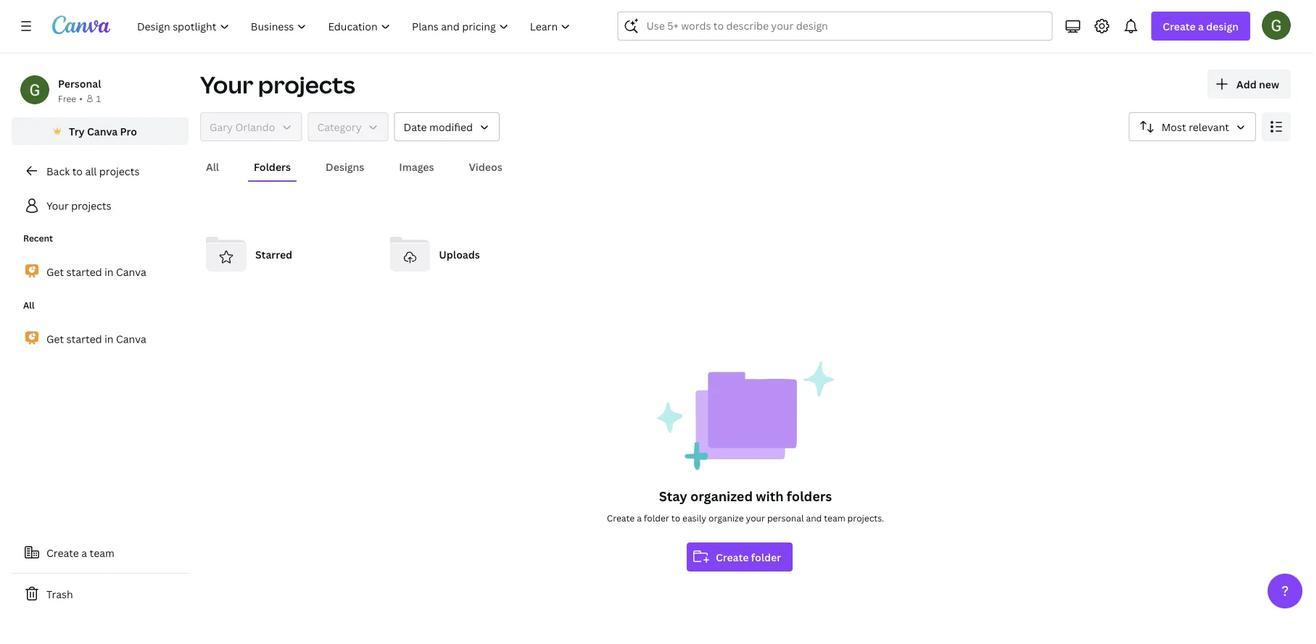 Task type: locate. For each thing, give the bounding box(es) containing it.
Date modified button
[[394, 112, 500, 141]]

1 horizontal spatial folder
[[751, 551, 781, 565]]

to left all at the top of page
[[72, 164, 83, 178]]

folder down stay
[[644, 512, 669, 524]]

folder
[[644, 512, 669, 524], [751, 551, 781, 565]]

Owner button
[[200, 112, 302, 141]]

0 vertical spatial canva
[[87, 124, 118, 138]]

your projects
[[200, 69, 355, 100], [46, 199, 111, 213]]

modified
[[429, 120, 473, 134]]

1 vertical spatial to
[[671, 512, 680, 524]]

most
[[1162, 120, 1186, 134]]

all down gary
[[206, 160, 219, 174]]

1 horizontal spatial your projects
[[200, 69, 355, 100]]

None search field
[[618, 12, 1053, 41]]

canva
[[87, 124, 118, 138], [116, 265, 146, 279], [116, 332, 146, 346]]

free •
[[58, 92, 83, 104]]

new
[[1259, 77, 1279, 91]]

1 horizontal spatial team
[[824, 512, 845, 524]]

pro
[[120, 124, 137, 138]]

team up 'trash' link
[[90, 547, 115, 560]]

your
[[200, 69, 253, 100], [46, 199, 69, 213]]

started
[[66, 265, 102, 279], [66, 332, 102, 346]]

create for create a design
[[1163, 19, 1196, 33]]

0 vertical spatial in
[[104, 265, 114, 279]]

2 vertical spatial canva
[[116, 332, 146, 346]]

1 vertical spatial in
[[104, 332, 114, 346]]

a inside create a design dropdown button
[[1198, 19, 1204, 33]]

your projects up orlando
[[200, 69, 355, 100]]

to
[[72, 164, 83, 178], [671, 512, 680, 524]]

1 get started in canva link from the top
[[12, 257, 189, 288]]

projects
[[258, 69, 355, 100], [99, 164, 140, 178], [71, 199, 111, 213]]

free
[[58, 92, 76, 104]]

your down back
[[46, 199, 69, 213]]

date
[[404, 120, 427, 134]]

a inside create a team button
[[81, 547, 87, 560]]

create inside "stay organized with folders create a folder to easily organize your personal and team projects."
[[607, 512, 635, 524]]

0 horizontal spatial to
[[72, 164, 83, 178]]

2 vertical spatial a
[[81, 547, 87, 560]]

with
[[756, 488, 784, 506]]

create folder
[[716, 551, 781, 565]]

get
[[46, 265, 64, 279], [46, 332, 64, 346]]

1 vertical spatial get started in canva link
[[12, 324, 189, 355]]

folders
[[787, 488, 832, 506]]

2 vertical spatial projects
[[71, 199, 111, 213]]

1 horizontal spatial a
[[637, 512, 642, 524]]

0 vertical spatial get started in canva link
[[12, 257, 189, 288]]

0 vertical spatial get
[[46, 265, 64, 279]]

0 vertical spatial team
[[824, 512, 845, 524]]

team inside "stay organized with folders create a folder to easily organize your personal and team projects."
[[824, 512, 845, 524]]

1 vertical spatial folder
[[751, 551, 781, 565]]

0 vertical spatial projects
[[258, 69, 355, 100]]

a left 'easily' at the bottom right
[[637, 512, 642, 524]]

0 vertical spatial all
[[206, 160, 219, 174]]

images button
[[393, 153, 440, 181]]

a for team
[[81, 547, 87, 560]]

projects up category
[[258, 69, 355, 100]]

1 vertical spatial team
[[90, 547, 115, 560]]

relevant
[[1189, 120, 1229, 134]]

create
[[1163, 19, 1196, 33], [607, 512, 635, 524], [46, 547, 79, 560], [716, 551, 749, 565]]

2 get started in canva from the top
[[46, 332, 146, 346]]

folders
[[254, 160, 291, 174]]

create inside dropdown button
[[1163, 19, 1196, 33]]

add new
[[1237, 77, 1279, 91]]

get started in canva link
[[12, 257, 189, 288], [12, 324, 189, 355]]

uploads
[[439, 248, 480, 261]]

a inside "stay organized with folders create a folder to easily organize your personal and team projects."
[[637, 512, 642, 524]]

gary orlando
[[210, 120, 275, 134]]

0 vertical spatial to
[[72, 164, 83, 178]]

1 horizontal spatial all
[[206, 160, 219, 174]]

2 get started in canva link from the top
[[12, 324, 189, 355]]

team
[[824, 512, 845, 524], [90, 547, 115, 560]]

all
[[206, 160, 219, 174], [23, 300, 34, 312]]

design
[[1206, 19, 1239, 33]]

2 horizontal spatial a
[[1198, 19, 1204, 33]]

team right and
[[824, 512, 845, 524]]

category
[[317, 120, 362, 134]]

your projects down all at the top of page
[[46, 199, 111, 213]]

a
[[1198, 19, 1204, 33], [637, 512, 642, 524], [81, 547, 87, 560]]

create a team
[[46, 547, 115, 560]]

0 vertical spatial folder
[[644, 512, 669, 524]]

0 horizontal spatial team
[[90, 547, 115, 560]]

0 vertical spatial started
[[66, 265, 102, 279]]

a left design
[[1198, 19, 1204, 33]]

easily
[[683, 512, 707, 524]]

0 vertical spatial a
[[1198, 19, 1204, 33]]

a up 'trash' link
[[81, 547, 87, 560]]

2 started from the top
[[66, 332, 102, 346]]

0 horizontal spatial a
[[81, 547, 87, 560]]

1 horizontal spatial to
[[671, 512, 680, 524]]

in
[[104, 265, 114, 279], [104, 332, 114, 346]]

0 horizontal spatial all
[[23, 300, 34, 312]]

trash
[[46, 588, 73, 602]]

designs button
[[320, 153, 370, 181]]

to left 'easily' at the bottom right
[[671, 512, 680, 524]]

Search search field
[[647, 12, 1024, 40]]

•
[[79, 92, 83, 104]]

0 vertical spatial your
[[200, 69, 253, 100]]

0 horizontal spatial folder
[[644, 512, 669, 524]]

0 vertical spatial get started in canva
[[46, 265, 146, 279]]

stay
[[659, 488, 687, 506]]

folder down your
[[751, 551, 781, 565]]

0 horizontal spatial your
[[46, 199, 69, 213]]

1 vertical spatial your projects
[[46, 199, 111, 213]]

orlando
[[235, 120, 275, 134]]

projects down all at the top of page
[[71, 199, 111, 213]]

back to all projects
[[46, 164, 140, 178]]

trash link
[[12, 580, 189, 609]]

1 vertical spatial canva
[[116, 265, 146, 279]]

your up gary
[[200, 69, 253, 100]]

1 vertical spatial started
[[66, 332, 102, 346]]

all down recent
[[23, 300, 34, 312]]

personal
[[767, 512, 804, 524]]

organized
[[690, 488, 753, 506]]

0 horizontal spatial your projects
[[46, 199, 111, 213]]

1 vertical spatial a
[[637, 512, 642, 524]]

projects right all at the top of page
[[99, 164, 140, 178]]

a for design
[[1198, 19, 1204, 33]]

get started in canva
[[46, 265, 146, 279], [46, 332, 146, 346]]

1 vertical spatial get
[[46, 332, 64, 346]]

Category button
[[308, 112, 388, 141]]

folders button
[[248, 153, 297, 181]]

1 vertical spatial get started in canva
[[46, 332, 146, 346]]



Task type: describe. For each thing, give the bounding box(es) containing it.
videos button
[[463, 153, 508, 181]]

create a team button
[[12, 539, 189, 568]]

create for create folder
[[716, 551, 749, 565]]

1 horizontal spatial your
[[200, 69, 253, 100]]

starred
[[255, 248, 292, 261]]

1 get started in canva from the top
[[46, 265, 146, 279]]

organize
[[709, 512, 744, 524]]

gary
[[210, 120, 233, 134]]

projects.
[[848, 512, 884, 524]]

1 in from the top
[[104, 265, 114, 279]]

all inside all button
[[206, 160, 219, 174]]

all button
[[200, 153, 225, 181]]

1 started from the top
[[66, 265, 102, 279]]

1 vertical spatial all
[[23, 300, 34, 312]]

date modified
[[404, 120, 473, 134]]

personal
[[58, 77, 101, 90]]

top level navigation element
[[128, 12, 583, 41]]

team inside button
[[90, 547, 115, 560]]

stay organized with folders create a folder to easily organize your personal and team projects.
[[607, 488, 884, 524]]

2 get from the top
[[46, 332, 64, 346]]

try canva pro button
[[12, 118, 189, 145]]

your projects link
[[12, 191, 189, 220]]

most relevant
[[1162, 120, 1229, 134]]

add new button
[[1208, 70, 1291, 99]]

videos
[[469, 160, 502, 174]]

uploads link
[[384, 228, 556, 281]]

add
[[1237, 77, 1257, 91]]

2 in from the top
[[104, 332, 114, 346]]

1
[[96, 92, 101, 104]]

canva inside button
[[87, 124, 118, 138]]

starred link
[[200, 228, 372, 281]]

1 get from the top
[[46, 265, 64, 279]]

create a design
[[1163, 19, 1239, 33]]

and
[[806, 512, 822, 524]]

recent
[[23, 232, 53, 244]]

try
[[69, 124, 85, 138]]

back to all projects link
[[12, 157, 189, 186]]

designs
[[326, 160, 364, 174]]

folder inside "stay organized with folders create a folder to easily organize your personal and team projects."
[[644, 512, 669, 524]]

your
[[746, 512, 765, 524]]

all
[[85, 164, 97, 178]]

create a design button
[[1151, 12, 1250, 41]]

images
[[399, 160, 434, 174]]

Sort by button
[[1129, 112, 1256, 141]]

folder inside button
[[751, 551, 781, 565]]

try canva pro
[[69, 124, 137, 138]]

gary orlando image
[[1262, 11, 1291, 40]]

0 vertical spatial your projects
[[200, 69, 355, 100]]

1 vertical spatial projects
[[99, 164, 140, 178]]

create for create a team
[[46, 547, 79, 560]]

to inside "stay organized with folders create a folder to easily organize your personal and team projects."
[[671, 512, 680, 524]]

create folder button
[[687, 543, 793, 572]]

back
[[46, 164, 70, 178]]

1 vertical spatial your
[[46, 199, 69, 213]]



